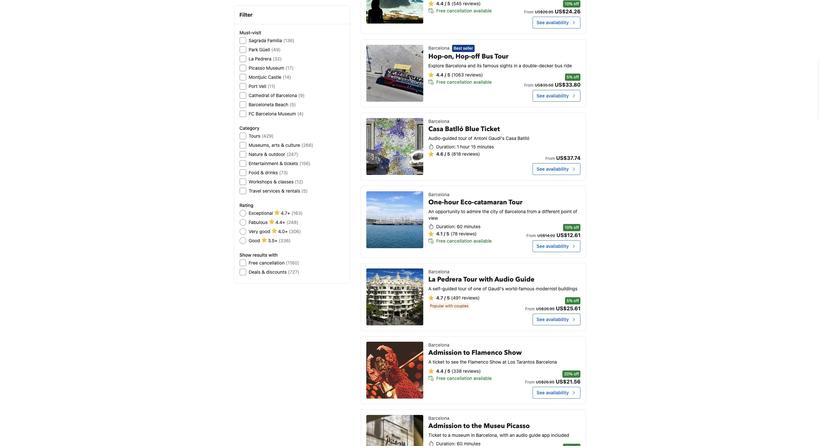 Task type: vqa. For each thing, say whether or not it's contained in the screenshot.
top Museum
yes



Task type: describe. For each thing, give the bounding box(es) containing it.
(545
[[452, 1, 462, 6]]

deals
[[249, 270, 261, 275]]

good
[[260, 229, 271, 235]]

& for food & drinks
[[261, 170, 264, 176]]

to up museum
[[464, 422, 470, 431]]

picasso inside 'barcelona admission to the museu picasso ticket to a museum in barcelona, with an audio guide app included'
[[507, 422, 530, 431]]

1
[[457, 144, 459, 150]]

classes
[[278, 179, 294, 185]]

hop-on, hop-off bus tour image
[[367, 45, 424, 102]]

guided inside "barcelona casa batlló blue ticket audio-guided tour of antoni gaudí­'s casa batlló"
[[443, 136, 458, 141]]

park güell (49)
[[249, 47, 281, 52]]

see availability for la pedrera tour with audio guide
[[537, 317, 569, 323]]

to left the see
[[446, 360, 450, 365]]

the inside 'barcelona admission to the museu picasso ticket to a museum in barcelona, with an audio guide app included'
[[472, 422, 482, 431]]

a inside 'barcelona admission to the museu picasso ticket to a museum in barcelona, with an audio guide app included'
[[448, 433, 451, 439]]

of left "one"
[[468, 286, 473, 292]]

from inside 10% off from us$26.95 us$24.26
[[525, 9, 534, 14]]

antoni
[[474, 136, 488, 141]]

free cancellation available for us$33.80
[[437, 79, 492, 85]]

self-
[[433, 286, 443, 292]]

tour for hop-on, hop-off bus tour
[[495, 52, 509, 61]]

seller
[[464, 46, 474, 51]]

opportunity
[[436, 209, 460, 215]]

one-
[[429, 198, 444, 207]]

barcelona inside hop-on, hop-off bus tour explore barcelona and its famous sights in a double-decker bus ride
[[446, 63, 467, 68]]

the inside barcelona admission to flamenco show a ticket to see the flamenco show at los tarantos barcelona
[[460, 360, 467, 365]]

duration: for hour
[[437, 224, 456, 230]]

1 vertical spatial casa
[[506, 136, 517, 141]]

to left museum
[[443, 433, 447, 439]]

visit
[[253, 30, 261, 35]]

see availability for one-hour eco-catamaran tour
[[537, 244, 569, 249]]

admission for admission to flamenco show
[[429, 349, 462, 358]]

reviews) down 60
[[459, 231, 477, 237]]

see
[[452, 360, 459, 365]]

admission to flamenco show image
[[367, 342, 424, 399]]

hop-on, hop-off bus tour explore barcelona and its famous sights in a double-decker bus ride
[[429, 52, 572, 68]]

4.7+ (163)
[[281, 211, 303, 216]]

admire
[[467, 209, 481, 215]]

admission to the museu picasso image
[[367, 416, 424, 447]]

us$26.95 for admission to flamenco show
[[536, 380, 555, 385]]

(32)
[[273, 56, 282, 62]]

barcelona la pedrera tour with audio guide a self-guided tour of one of gaudí's world-famous modernist buildings
[[429, 269, 578, 292]]

cancellation down 4.1 / 5 (78 reviews)
[[447, 238, 473, 244]]

exceptional
[[249, 211, 273, 216]]

outdoor
[[269, 152, 286, 157]]

reviews) for us$24.26
[[463, 1, 481, 6]]

us$35.58
[[535, 83, 554, 88]]

the inside the barcelona one-hour eco-catamaran tour an opportunity to admire the city of barcelona from a different point of view
[[483, 209, 490, 215]]

& for nature & outdoor
[[264, 152, 268, 157]]

a inside the barcelona one-hour eco-catamaran tour an opportunity to admire the city of barcelona from a different point of view
[[539, 209, 541, 215]]

1 vertical spatial flamenco
[[468, 360, 489, 365]]

5% for la pedrera tour with audio guide
[[567, 299, 573, 304]]

modernist
[[536, 286, 558, 292]]

1 see availability from the top
[[537, 20, 569, 25]]

very good
[[249, 229, 271, 235]]

(818
[[452, 151, 461, 157]]

/ for us$33.80
[[445, 72, 447, 78]]

off for la pedrera tour with audio guide
[[574, 299, 579, 304]]

la pedrera tour with audio guide image
[[367, 269, 424, 326]]

5% for hop-on, hop-off bus tour
[[567, 75, 573, 80]]

free cancellation available for us$21.56
[[437, 376, 492, 382]]

10% for us$24.26
[[565, 1, 573, 6]]

hour for 1
[[461, 144, 470, 150]]

bus
[[482, 52, 494, 61]]

arts
[[272, 143, 280, 148]]

its
[[477, 63, 482, 68]]

see for one-hour eco-catamaran tour
[[537, 244, 545, 249]]

0 horizontal spatial casa
[[429, 125, 444, 134]]

(266)
[[302, 143, 314, 148]]

(247)
[[287, 152, 298, 157]]

(306)
[[289, 229, 301, 235]]

cancellation up deals & discounts (727)
[[259, 261, 285, 266]]

4.1 / 5 (78 reviews)
[[437, 231, 477, 237]]

filter
[[240, 12, 253, 18]]

from for hop-on, hop-off bus tour
[[525, 83, 534, 88]]

2 hop- from the left
[[456, 52, 472, 61]]

5 left (78
[[447, 231, 450, 237]]

of up barceloneta beach (5)
[[271, 93, 275, 98]]

2 horizontal spatial show
[[505, 349, 522, 358]]

3.5+ (336)
[[268, 238, 291, 244]]

included
[[552, 433, 570, 439]]

at
[[503, 360, 507, 365]]

picasso museum (17)
[[249, 65, 294, 71]]

1 horizontal spatial show
[[490, 360, 502, 365]]

available for us$21.56
[[474, 376, 492, 382]]

of right the point
[[574, 209, 578, 215]]

park
[[249, 47, 258, 52]]

from inside 'from us$37.74'
[[546, 156, 555, 161]]

must-
[[240, 30, 253, 35]]

entertainment
[[249, 161, 279, 166]]

off inside hop-on, hop-off bus tour explore barcelona and its famous sights in a double-decker bus ride
[[472, 52, 480, 61]]

discounts
[[266, 270, 287, 275]]

& for entertainment & tickets
[[280, 161, 283, 166]]

travel services & rentals (5)
[[249, 188, 308, 194]]

beach
[[275, 102, 289, 107]]

available for us$33.80
[[474, 79, 492, 85]]

0 vertical spatial flamenco
[[472, 349, 503, 358]]

famous inside hop-on, hop-off bus tour explore barcelona and its famous sights in a double-decker bus ride
[[483, 63, 499, 68]]

availability for casa batlló blue ticket
[[546, 166, 569, 172]]

5 for us$25.61
[[447, 295, 450, 301]]

free for us$33.80
[[437, 79, 446, 85]]

(1160)
[[286, 261, 299, 266]]

& down the classes
[[282, 188, 285, 194]]

see availability for casa batlló blue ticket
[[537, 166, 569, 172]]

barcelona inside barcelona la pedrera tour with audio guide a self-guided tour of one of gaudí's world-famous modernist buildings
[[429, 269, 450, 275]]

with down (491
[[446, 304, 453, 309]]

rentals
[[286, 188, 300, 194]]

available for us$24.26
[[474, 8, 492, 13]]

4.4+
[[276, 220, 285, 225]]

audio-
[[429, 136, 443, 141]]

60
[[457, 224, 463, 230]]

best seller
[[454, 46, 474, 51]]

gaudí­'s
[[489, 136, 505, 141]]

see availability for admission to flamenco show
[[537, 390, 569, 396]]

tour inside barcelona la pedrera tour with audio guide a self-guided tour of one of gaudí's world-famous modernist buildings
[[459, 286, 467, 292]]

0 vertical spatial (5)
[[290, 102, 296, 107]]

of right "one"
[[483, 286, 487, 292]]

barcelona admission to the museu picasso ticket to a museum in barcelona, with an audio guide app included
[[429, 416, 570, 439]]

audio
[[516, 433, 528, 439]]

0 horizontal spatial show
[[240, 253, 252, 258]]

us$26.95 for la pedrera tour with audio guide
[[537, 307, 555, 312]]

3 free cancellation available from the top
[[437, 238, 492, 244]]

reviews) for us$33.80
[[466, 72, 483, 78]]

0 horizontal spatial pedrera
[[255, 56, 272, 62]]

catamaran
[[474, 198, 508, 207]]

barcelona inside 'barcelona admission to the museu picasso ticket to a museum in barcelona, with an audio guide app included'
[[429, 416, 450, 422]]

gaudí's
[[488, 286, 504, 292]]

1 vertical spatial batlló
[[518, 136, 530, 141]]

4.4 / 5 (338 reviews)
[[437, 369, 481, 374]]

5 for us$33.80
[[448, 72, 451, 78]]

us$26.95 inside 10% off from us$26.95 us$24.26
[[535, 9, 554, 14]]

barcelona inside "barcelona casa batlló blue ticket audio-guided tour of antoni gaudí­'s casa batlló"
[[429, 118, 450, 124]]

duration: 1 hour 15 minutes
[[437, 144, 494, 150]]

with inside barcelona la pedrera tour with audio guide a self-guided tour of one of gaudí's world-famous modernist buildings
[[479, 275, 493, 284]]

los
[[508, 360, 516, 365]]

güell
[[260, 47, 270, 52]]

& for deals & discounts
[[262, 270, 265, 275]]

tickets
[[284, 161, 298, 166]]

barcelona aquàrium priority admission image
[[367, 0, 424, 24]]

best
[[454, 46, 462, 51]]

sagrada
[[249, 38, 266, 43]]

an
[[429, 209, 434, 215]]

4.6
[[437, 151, 444, 157]]

reviews) down 15
[[463, 151, 480, 157]]

ticket inside 'barcelona admission to the museu picasso ticket to a museum in barcelona, with an audio guide app included'
[[429, 433, 442, 439]]

(11)
[[268, 84, 275, 89]]

tours
[[249, 133, 261, 139]]

with up free cancellation (1160)
[[269, 253, 278, 258]]

from
[[528, 209, 537, 215]]

free for us$21.56
[[437, 376, 446, 382]]

museums, arts & culture (266)
[[249, 143, 314, 148]]

availability for hop-on, hop-off bus tour
[[546, 93, 569, 99]]

15
[[471, 144, 476, 150]]

1 availability from the top
[[546, 20, 569, 25]]

20% off from us$26.95 us$21.56
[[526, 372, 581, 385]]

5% off from us$26.95 us$25.61
[[526, 299, 581, 312]]

a inside barcelona admission to flamenco show a ticket to see the flamenco show at los tarantos barcelona
[[429, 360, 432, 365]]

one
[[474, 286, 482, 292]]

(12)
[[295, 179, 303, 185]]

port vell (11)
[[249, 84, 275, 89]]

1 see from the top
[[537, 20, 545, 25]]

see for casa batlló blue ticket
[[537, 166, 545, 172]]

(429)
[[262, 133, 274, 139]]

eco-
[[461, 198, 474, 207]]

sagrada familia (136)
[[249, 38, 295, 43]]

cancellation for us$33.80
[[447, 79, 473, 85]]

hour for one-
[[444, 198, 459, 207]]

4.0+ (306)
[[278, 229, 301, 235]]

free down 4.1
[[437, 238, 446, 244]]

from for la pedrera tour with audio guide
[[526, 307, 535, 312]]

ticket inside "barcelona casa batlló blue ticket audio-guided tour of antoni gaudí­'s casa batlló"
[[481, 125, 500, 134]]

0 vertical spatial museum
[[266, 65, 284, 71]]

1 vertical spatial museum
[[278, 111, 296, 117]]



Task type: locate. For each thing, give the bounding box(es) containing it.
5%
[[567, 75, 573, 80], [567, 299, 573, 304]]

3 see availability from the top
[[537, 166, 569, 172]]

admission up ticket at right bottom
[[429, 349, 462, 358]]

1 vertical spatial la
[[429, 275, 436, 284]]

museum
[[452, 433, 470, 439]]

/ right "4.7"
[[445, 295, 446, 301]]

0 vertical spatial in
[[514, 63, 518, 68]]

2 horizontal spatial the
[[483, 209, 490, 215]]

10% inside 10% off from us$26.95 us$24.26
[[565, 1, 573, 6]]

to inside the barcelona one-hour eco-catamaran tour an opportunity to admire the city of barcelona from a different point of view
[[462, 209, 466, 215]]

with
[[269, 253, 278, 258], [479, 275, 493, 284], [446, 304, 453, 309], [500, 433, 509, 439]]

reviews)
[[463, 1, 481, 6], [466, 72, 483, 78], [463, 151, 480, 157], [459, 231, 477, 237], [462, 295, 480, 301], [463, 369, 481, 374]]

1 horizontal spatial pedrera
[[438, 275, 462, 284]]

reviews) right (545
[[463, 1, 481, 6]]

tour inside hop-on, hop-off bus tour explore barcelona and its famous sights in a double-decker bus ride
[[495, 52, 509, 61]]

in inside hop-on, hop-off bus tour explore barcelona and its famous sights in a double-decker bus ride
[[514, 63, 518, 68]]

(248)
[[287, 220, 299, 225]]

/ for us$24.26
[[445, 1, 447, 6]]

with inside 'barcelona admission to the museu picasso ticket to a museum in barcelona, with an audio guide app included'
[[500, 433, 509, 439]]

2 duration: from the top
[[437, 224, 456, 230]]

0 vertical spatial the
[[483, 209, 490, 215]]

cancellation down 4.4 / 5 (1063 reviews)
[[447, 79, 473, 85]]

a inside barcelona la pedrera tour with audio guide a self-guided tour of one of gaudí's world-famous modernist buildings
[[429, 286, 432, 292]]

pedrera inside barcelona la pedrera tour with audio guide a self-guided tour of one of gaudí's world-famous modernist buildings
[[438, 275, 462, 284]]

1 vertical spatial minutes
[[464, 224, 481, 230]]

guide
[[529, 433, 541, 439]]

la pedrera (32)
[[249, 56, 282, 62]]

hour right the 1
[[461, 144, 470, 150]]

1 vertical spatial ticket
[[429, 433, 442, 439]]

admission for admission to the museu picasso
[[429, 422, 462, 431]]

availability down 10% off from us$14.02 us$12.61
[[546, 244, 569, 249]]

a left museum
[[448, 433, 451, 439]]

1 vertical spatial 10%
[[565, 225, 573, 230]]

from inside 5% off from us$26.95 us$25.61
[[526, 307, 535, 312]]

4.4 left (545
[[437, 1, 444, 6]]

0 vertical spatial admission
[[429, 349, 462, 358]]

0 vertical spatial pedrera
[[255, 56, 272, 62]]

0 vertical spatial tour
[[459, 136, 467, 141]]

duration: up 4.6
[[437, 144, 456, 150]]

off
[[574, 1, 579, 6], [472, 52, 480, 61], [574, 75, 579, 80], [574, 225, 579, 230], [574, 299, 579, 304], [574, 372, 579, 377]]

ticket left museum
[[429, 433, 442, 439]]

0 horizontal spatial hop-
[[429, 52, 444, 61]]

5 see availability from the top
[[537, 317, 569, 323]]

0 horizontal spatial hour
[[444, 198, 459, 207]]

us$26.95 left us$21.56
[[536, 380, 555, 385]]

available down 4.1 / 5 (78 reviews)
[[474, 238, 492, 244]]

2 free cancellation available from the top
[[437, 79, 492, 85]]

off up "us$25.61"
[[574, 299, 579, 304]]

0 vertical spatial minutes
[[478, 144, 494, 150]]

sights
[[500, 63, 513, 68]]

tour up the 4.7 / 5 (491 reviews)
[[459, 286, 467, 292]]

0 vertical spatial 10%
[[565, 1, 573, 6]]

availability down the '20% off from us$26.95 us$21.56'
[[546, 390, 569, 396]]

& up (73)
[[280, 161, 283, 166]]

availability down us$33.80
[[546, 93, 569, 99]]

5 left (818
[[448, 151, 451, 157]]

from for admission to flamenco show
[[526, 380, 535, 385]]

availability for admission to flamenco show
[[546, 390, 569, 396]]

5 left (491
[[447, 295, 450, 301]]

/ right 4.1
[[444, 231, 446, 237]]

1 4.4 from the top
[[437, 1, 444, 6]]

1 vertical spatial 4.4
[[437, 72, 444, 78]]

food
[[249, 170, 260, 176]]

3 4.4 from the top
[[437, 369, 444, 374]]

(9)
[[299, 93, 305, 98]]

1 duration: from the top
[[437, 144, 456, 150]]

one-hour eco-catamaran tour image
[[367, 192, 424, 249]]

& right deals
[[262, 270, 265, 275]]

barcelona
[[429, 45, 450, 51], [446, 63, 467, 68], [276, 93, 297, 98], [256, 111, 277, 117], [429, 118, 450, 124], [429, 192, 450, 197], [505, 209, 526, 215], [429, 269, 450, 275], [429, 343, 450, 348], [536, 360, 558, 365], [429, 416, 450, 422]]

1 vertical spatial guided
[[443, 286, 457, 292]]

1 horizontal spatial picasso
[[507, 422, 530, 431]]

0 horizontal spatial la
[[249, 56, 254, 62]]

guide
[[516, 275, 535, 284]]

picasso up montjuic
[[249, 65, 265, 71]]

barcelona,
[[476, 433, 499, 439]]

show up "los"
[[505, 349, 522, 358]]

4.7
[[437, 295, 444, 301]]

off for admission to flamenco show
[[574, 372, 579, 377]]

the up barcelona,
[[472, 422, 482, 431]]

see availability down 5% off from us$26.95 us$25.61
[[537, 317, 569, 323]]

(491
[[452, 295, 461, 301]]

castle
[[268, 74, 282, 80]]

0 vertical spatial guided
[[443, 136, 458, 141]]

2 admission from the top
[[429, 422, 462, 431]]

2 see availability from the top
[[537, 93, 569, 99]]

museum down beach
[[278, 111, 296, 117]]

(1063
[[452, 72, 464, 78]]

hour inside the barcelona one-hour eco-catamaran tour an opportunity to admire the city of barcelona from a different point of view
[[444, 198, 459, 207]]

free for us$24.26
[[437, 8, 446, 13]]

2 vertical spatial show
[[490, 360, 502, 365]]

of inside "barcelona casa batlló blue ticket audio-guided tour of antoni gaudí­'s casa batlló"
[[469, 136, 473, 141]]

4.4
[[437, 1, 444, 6], [437, 72, 444, 78], [437, 369, 444, 374]]

1 a from the top
[[429, 286, 432, 292]]

from inside 5% off from us$35.58 us$33.80
[[525, 83, 534, 88]]

free cancellation available down 4.1 / 5 (78 reviews)
[[437, 238, 492, 244]]

off for hop-on, hop-off bus tour
[[574, 75, 579, 80]]

1 horizontal spatial la
[[429, 275, 436, 284]]

in right sights
[[514, 63, 518, 68]]

4.4 / 5 (1063 reviews)
[[437, 72, 483, 78]]

tour inside barcelona la pedrera tour with audio guide a self-guided tour of one of gaudí's world-famous modernist buildings
[[464, 275, 478, 284]]

good
[[249, 238, 260, 244]]

1 horizontal spatial ticket
[[481, 125, 500, 134]]

1 vertical spatial 5%
[[567, 299, 573, 304]]

0 vertical spatial picasso
[[249, 65, 265, 71]]

museu
[[484, 422, 505, 431]]

guided
[[443, 136, 458, 141], [443, 286, 457, 292]]

0 vertical spatial hour
[[461, 144, 470, 150]]

5% inside 5% off from us$26.95 us$25.61
[[567, 299, 573, 304]]

5% inside 5% off from us$35.58 us$33.80
[[567, 75, 573, 80]]

10% off from us$26.95 us$24.26
[[525, 1, 581, 14]]

1 vertical spatial show
[[505, 349, 522, 358]]

see for hop-on, hop-off bus tour
[[537, 93, 545, 99]]

familia
[[268, 38, 282, 43]]

1 vertical spatial the
[[460, 360, 467, 365]]

2 10% from the top
[[565, 225, 573, 230]]

0 vertical spatial 4.4
[[437, 1, 444, 6]]

4.4 for hop-
[[437, 72, 444, 78]]

1 horizontal spatial famous
[[519, 286, 535, 292]]

(5) down (12)
[[302, 188, 308, 194]]

a left self-
[[429, 286, 432, 292]]

from inside 10% off from us$14.02 us$12.61
[[527, 234, 536, 238]]

1 hop- from the left
[[429, 52, 444, 61]]

4.4 / 5 (545 reviews)
[[437, 1, 481, 6]]

museums,
[[249, 143, 271, 148]]

1 vertical spatial famous
[[519, 286, 535, 292]]

services
[[263, 188, 280, 194]]

2 horizontal spatial a
[[539, 209, 541, 215]]

see availability
[[537, 20, 569, 25], [537, 93, 569, 99], [537, 166, 569, 172], [537, 244, 569, 249], [537, 317, 569, 323], [537, 390, 569, 396]]

2 vertical spatial a
[[448, 433, 451, 439]]

5 see from the top
[[537, 317, 545, 323]]

0 horizontal spatial batlló
[[445, 125, 464, 134]]

1 vertical spatial in
[[471, 433, 475, 439]]

pedrera down park güell (49)
[[255, 56, 272, 62]]

0 vertical spatial famous
[[483, 63, 499, 68]]

tour for one-hour eco-catamaran tour
[[509, 198, 523, 207]]

see availability down the '20% off from us$26.95 us$21.56'
[[537, 390, 569, 396]]

/ left (1063
[[445, 72, 447, 78]]

and
[[468, 63, 476, 68]]

10%
[[565, 1, 573, 6], [565, 225, 573, 230]]

5 left (1063
[[448, 72, 451, 78]]

tour inside "barcelona casa batlló blue ticket audio-guided tour of antoni gaudí­'s casa batlló"
[[459, 136, 467, 141]]

off inside 10% off from us$26.95 us$24.26
[[574, 1, 579, 6]]

off inside 5% off from us$35.58 us$33.80
[[574, 75, 579, 80]]

show left at
[[490, 360, 502, 365]]

/ for us$25.61
[[445, 295, 446, 301]]

1 horizontal spatial hour
[[461, 144, 470, 150]]

in right museum
[[471, 433, 475, 439]]

in inside 'barcelona admission to the museu picasso ticket to a museum in barcelona, with an audio guide app included'
[[471, 433, 475, 439]]

barcelona one-hour eco-catamaran tour an opportunity to admire the city of barcelona from a different point of view
[[429, 192, 578, 221]]

1 horizontal spatial (5)
[[302, 188, 308, 194]]

0 horizontal spatial a
[[448, 433, 451, 439]]

casa up audio-
[[429, 125, 444, 134]]

app
[[542, 433, 550, 439]]

museum up castle
[[266, 65, 284, 71]]

availability for la pedrera tour with audio guide
[[546, 317, 569, 323]]

2 4.4 from the top
[[437, 72, 444, 78]]

see availability for hop-on, hop-off bus tour
[[537, 93, 569, 99]]

/ for us$21.56
[[445, 369, 447, 374]]

1 vertical spatial (5)
[[302, 188, 308, 194]]

tour inside the barcelona one-hour eco-catamaran tour an opportunity to admire the city of barcelona from a different point of view
[[509, 198, 523, 207]]

us$12.61
[[557, 233, 581, 238]]

& right "arts"
[[281, 143, 284, 148]]

see for la pedrera tour with audio guide
[[537, 317, 545, 323]]

reviews) for us$25.61
[[462, 295, 480, 301]]

off up us$33.80
[[574, 75, 579, 80]]

minutes
[[478, 144, 494, 150], [464, 224, 481, 230]]

5 left (545
[[448, 1, 451, 6]]

of right city
[[500, 209, 504, 215]]

us$21.56
[[556, 379, 581, 385]]

0 vertical spatial show
[[240, 253, 252, 258]]

la down park
[[249, 56, 254, 62]]

2 available from the top
[[474, 79, 492, 85]]

0 horizontal spatial the
[[460, 360, 467, 365]]

0 horizontal spatial picasso
[[249, 65, 265, 71]]

picasso up audio
[[507, 422, 530, 431]]

the right the see
[[460, 360, 467, 365]]

1 vertical spatial admission
[[429, 422, 462, 431]]

/ right 4.6
[[445, 151, 446, 157]]

admission inside 'barcelona admission to the museu picasso ticket to a museum in barcelona, with an audio guide app included'
[[429, 422, 462, 431]]

1 horizontal spatial casa
[[506, 136, 517, 141]]

la inside barcelona la pedrera tour with audio guide a self-guided tour of one of gaudí's world-famous modernist buildings
[[429, 275, 436, 284]]

guided inside barcelona la pedrera tour with audio guide a self-guided tour of one of gaudí's world-famous modernist buildings
[[443, 286, 457, 292]]

nature
[[249, 152, 263, 157]]

0 vertical spatial a
[[429, 286, 432, 292]]

4.7+
[[281, 211, 290, 216]]

reviews) down and on the top right of the page
[[466, 72, 483, 78]]

0 horizontal spatial ticket
[[429, 433, 442, 439]]

of up 15
[[469, 136, 473, 141]]

& right food
[[261, 170, 264, 176]]

4.1
[[437, 231, 443, 237]]

off inside 10% off from us$14.02 us$12.61
[[574, 225, 579, 230]]

1 available from the top
[[474, 8, 492, 13]]

us$33.80
[[555, 82, 581, 88]]

3.5+
[[268, 238, 278, 244]]

0 vertical spatial casa
[[429, 125, 444, 134]]

20%
[[565, 372, 573, 377]]

0 horizontal spatial in
[[471, 433, 475, 439]]

tour
[[459, 136, 467, 141], [459, 286, 467, 292]]

cathedral of barcelona (9)
[[249, 93, 305, 98]]

a inside hop-on, hop-off bus tour explore barcelona and its famous sights in a double-decker bus ride
[[519, 63, 522, 68]]

from us$37.74
[[546, 155, 581, 161]]

0 vertical spatial duration:
[[437, 144, 456, 150]]

ticket up gaudí­'s
[[481, 125, 500, 134]]

0 horizontal spatial (5)
[[290, 102, 296, 107]]

1 10% from the top
[[565, 1, 573, 6]]

see availability down 'from us$37.74'
[[537, 166, 569, 172]]

montjuic
[[249, 74, 267, 80]]

off up us$24.26
[[574, 1, 579, 6]]

(14)
[[283, 74, 291, 80]]

fc
[[249, 111, 255, 117]]

us$25.61
[[556, 306, 581, 312]]

admission
[[429, 349, 462, 358], [429, 422, 462, 431]]

1 admission from the top
[[429, 349, 462, 358]]

free cancellation (1160)
[[249, 261, 299, 266]]

1 vertical spatial us$26.95
[[537, 307, 555, 312]]

0 vertical spatial 5%
[[567, 75, 573, 80]]

ride
[[564, 63, 572, 68]]

must-visit
[[240, 30, 261, 35]]

rating
[[240, 203, 254, 208]]

free down ticket at right bottom
[[437, 376, 446, 382]]

cancellation down 4.4 / 5 (338 reviews)
[[447, 376, 473, 382]]

see for admission to flamenco show
[[537, 390, 545, 396]]

1 vertical spatial duration:
[[437, 224, 456, 230]]

a right "from"
[[539, 209, 541, 215]]

6 see from the top
[[537, 390, 545, 396]]

fc barcelona museum (4)
[[249, 111, 304, 117]]

off right 20%
[[574, 372, 579, 377]]

5 availability from the top
[[546, 317, 569, 323]]

availability down 'from us$37.74'
[[546, 166, 569, 172]]

4 availability from the top
[[546, 244, 569, 249]]

3 availability from the top
[[546, 166, 569, 172]]

5% up us$33.80
[[567, 75, 573, 80]]

point
[[562, 209, 572, 215]]

0 vertical spatial a
[[519, 63, 522, 68]]

availability for one-hour eco-catamaran tour
[[546, 244, 569, 249]]

couples
[[455, 304, 469, 309]]

5 left the (338
[[448, 369, 451, 374]]

4 available from the top
[[474, 376, 492, 382]]

show left results
[[240, 253, 252, 258]]

us$26.95 left us$24.26
[[535, 9, 554, 14]]

1 horizontal spatial batlló
[[518, 136, 530, 141]]

4 free cancellation available from the top
[[437, 376, 492, 382]]

2 availability from the top
[[546, 93, 569, 99]]

duration: for batlló
[[437, 144, 456, 150]]

reviews) down "one"
[[462, 295, 480, 301]]

free up deals
[[249, 261, 258, 266]]

workshops & classes (12)
[[249, 179, 303, 185]]

duration: up 4.1
[[437, 224, 456, 230]]

1 vertical spatial tour
[[509, 198, 523, 207]]

tour right the catamaran
[[509, 198, 523, 207]]

famous
[[483, 63, 499, 68], [519, 286, 535, 292]]

3 available from the top
[[474, 238, 492, 244]]

to down eco-
[[462, 209, 466, 215]]

batlló
[[445, 125, 464, 134], [518, 136, 530, 141]]

off inside the '20% off from us$26.95 us$21.56'
[[574, 372, 579, 377]]

6 availability from the top
[[546, 390, 569, 396]]

availability down us$24.26
[[546, 20, 569, 25]]

off inside 5% off from us$26.95 us$25.61
[[574, 299, 579, 304]]

10% up us$12.61
[[565, 225, 573, 230]]

audio
[[495, 275, 514, 284]]

2 see from the top
[[537, 93, 545, 99]]

famous down the bus
[[483, 63, 499, 68]]

4.7 / 5 (491 reviews)
[[437, 295, 480, 301]]

0 vertical spatial tour
[[495, 52, 509, 61]]

1 vertical spatial a
[[539, 209, 541, 215]]

2 guided from the top
[[443, 286, 457, 292]]

nature & outdoor (247)
[[249, 152, 298, 157]]

2 5% from the top
[[567, 299, 573, 304]]

(78
[[451, 231, 458, 237]]

10% up us$24.26
[[565, 1, 573, 6]]

1 vertical spatial a
[[429, 360, 432, 365]]

cancellation for us$24.26
[[447, 8, 473, 13]]

picasso
[[249, 65, 265, 71], [507, 422, 530, 431]]

2 vertical spatial tour
[[464, 275, 478, 284]]

2 vertical spatial the
[[472, 422, 482, 431]]

a left ticket at right bottom
[[429, 360, 432, 365]]

see availability down 10% off from us$26.95 us$24.26
[[537, 20, 569, 25]]

off for one-hour eco-catamaran tour
[[574, 225, 579, 230]]

4 see from the top
[[537, 244, 545, 249]]

1 horizontal spatial a
[[519, 63, 522, 68]]

1 vertical spatial hour
[[444, 198, 459, 207]]

1 horizontal spatial hop-
[[456, 52, 472, 61]]

reviews) right the (338
[[463, 369, 481, 374]]

1 horizontal spatial the
[[472, 422, 482, 431]]

from
[[525, 9, 534, 14], [525, 83, 534, 88], [546, 156, 555, 161], [527, 234, 536, 238], [526, 307, 535, 312], [526, 380, 535, 385]]

& up travel services & rentals (5)
[[274, 179, 277, 185]]

1 vertical spatial picasso
[[507, 422, 530, 431]]

vell
[[259, 84, 267, 89]]

1 free cancellation available from the top
[[437, 8, 492, 13]]

pedrera up self-
[[438, 275, 462, 284]]

10% inside 10% off from us$14.02 us$12.61
[[565, 225, 573, 230]]

available down 4.4 / 5 (545 reviews)
[[474, 8, 492, 13]]

the left city
[[483, 209, 490, 215]]

1 horizontal spatial in
[[514, 63, 518, 68]]

tour
[[495, 52, 509, 61], [509, 198, 523, 207], [464, 275, 478, 284]]

popular
[[430, 304, 445, 309]]

free down 4.4 / 5 (545 reviews)
[[437, 8, 446, 13]]

cancellation for us$21.56
[[447, 376, 473, 382]]

to up 4.4 / 5 (338 reviews)
[[464, 349, 470, 358]]

0 vertical spatial ticket
[[481, 125, 500, 134]]

0 vertical spatial batlló
[[445, 125, 464, 134]]

from for one-hour eco-catamaran tour
[[527, 234, 536, 238]]

(49)
[[272, 47, 281, 52]]

flamenco
[[472, 349, 503, 358], [468, 360, 489, 365]]

free cancellation available down 4.4 / 5 (545 reviews)
[[437, 8, 492, 13]]

/
[[445, 1, 447, 6], [445, 72, 447, 78], [445, 151, 446, 157], [444, 231, 446, 237], [445, 295, 446, 301], [445, 369, 447, 374]]

2 vertical spatial 4.4
[[437, 369, 444, 374]]

casa batlló blue ticket image
[[367, 118, 424, 175]]

(136)
[[284, 38, 295, 43]]

famous inside barcelona la pedrera tour with audio guide a self-guided tour of one of gaudí's world-famous modernist buildings
[[519, 286, 535, 292]]

2 a from the top
[[429, 360, 432, 365]]

1 5% from the top
[[567, 75, 573, 80]]

4.4 down explore
[[437, 72, 444, 78]]

guided up the 1
[[443, 136, 458, 141]]

0 horizontal spatial famous
[[483, 63, 499, 68]]

& for workshops & classes
[[274, 179, 277, 185]]

us$26.95 inside the '20% off from us$26.95 us$21.56'
[[536, 380, 555, 385]]

10% for us$12.61
[[565, 225, 573, 230]]

(727)
[[288, 270, 299, 275]]

4 see availability from the top
[[537, 244, 569, 249]]

0 vertical spatial us$26.95
[[535, 9, 554, 14]]

6 see availability from the top
[[537, 390, 569, 396]]

us$26.95 inside 5% off from us$26.95 us$25.61
[[537, 307, 555, 312]]

0 vertical spatial la
[[249, 56, 254, 62]]

with left an on the right of page
[[500, 433, 509, 439]]

cancellation down 4.4 / 5 (545 reviews)
[[447, 8, 473, 13]]

/ left (545
[[445, 1, 447, 6]]

free cancellation available for us$24.26
[[437, 8, 492, 13]]

3 see from the top
[[537, 166, 545, 172]]

2 vertical spatial us$26.95
[[536, 380, 555, 385]]

la up self-
[[429, 275, 436, 284]]

off up its
[[472, 52, 480, 61]]

(4)
[[298, 111, 304, 117]]

from inside the '20% off from us$26.95 us$21.56'
[[526, 380, 535, 385]]

famous down guide
[[519, 286, 535, 292]]

admission inside barcelona admission to flamenco show a ticket to see the flamenco show at los tarantos barcelona
[[429, 349, 462, 358]]

reviews) for us$21.56
[[463, 369, 481, 374]]

5 for us$21.56
[[448, 369, 451, 374]]

1 guided from the top
[[443, 136, 458, 141]]

hour up opportunity
[[444, 198, 459, 207]]

4.4 for barcelona
[[437, 369, 444, 374]]

a left double-
[[519, 63, 522, 68]]

1 vertical spatial pedrera
[[438, 275, 462, 284]]

guided up (491
[[443, 286, 457, 292]]

availability down 5% off from us$26.95 us$25.61
[[546, 317, 569, 323]]

port
[[249, 84, 258, 89]]

5 for us$24.26
[[448, 1, 451, 6]]

batlló right gaudí­'s
[[518, 136, 530, 141]]

1 vertical spatial tour
[[459, 286, 467, 292]]



